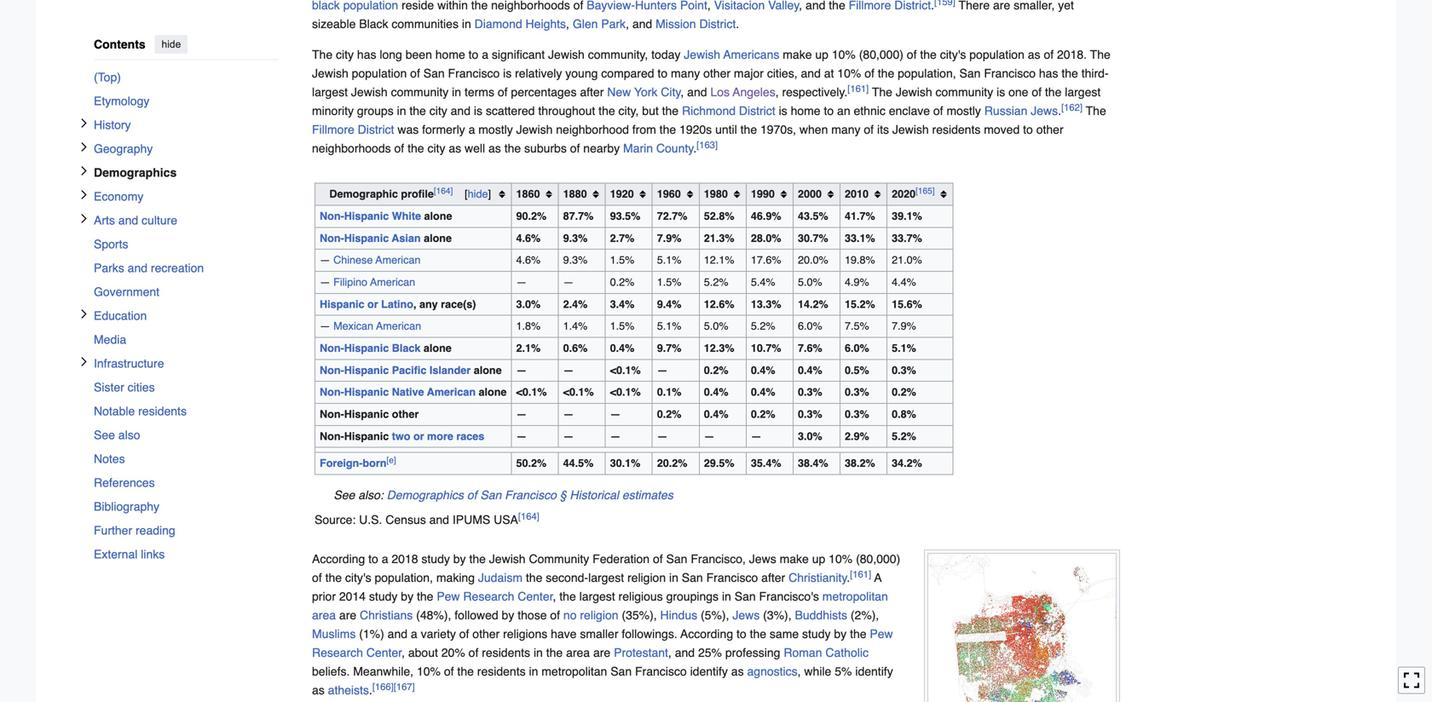 Task type: vqa. For each thing, say whether or not it's contained in the screenshot.


Task type: describe. For each thing, give the bounding box(es) containing it.
the right until
[[740, 123, 757, 136]]

x small image for education
[[79, 309, 89, 319]]

been
[[406, 48, 432, 61]]

by up "catholic"
[[834, 627, 847, 641]]

francisco up "terms"
[[448, 67, 500, 80]]

religion inside the judaism the second-largest religion in san francisco after christianity . [161]
[[627, 571, 666, 585]]

is down "terms"
[[474, 104, 482, 118]]

study inside a prior 2014 study by the
[[369, 590, 398, 604]]

hide inside hide dropdown button
[[468, 188, 488, 200]]

russian
[[984, 104, 1027, 118]]

followed
[[455, 609, 498, 622]]

the up marin county . [163]
[[659, 123, 676, 136]]

<0.1% left 0.1% at the bottom left
[[610, 386, 641, 399]]

1920s
[[679, 123, 712, 136]]

a inside the according to a 2018 study by the jewish community federation of san francisco, jews make up 10% (80,000) of the city's population, making
[[382, 552, 388, 566]]

, left about at the left of the page
[[402, 646, 405, 660]]

1980
[[704, 188, 728, 200]]

beliefs.
[[312, 665, 350, 679]]

county
[[656, 142, 694, 155]]

pew research center
[[312, 627, 893, 660]]

see also
[[94, 428, 140, 442]]

the up "prior" on the left bottom of page
[[325, 571, 342, 585]]

after inside the judaism the second-largest religion in san francisco after christianity . [161]
[[761, 571, 785, 585]]

(3%),
[[763, 609, 792, 622]]

the left third-
[[1062, 67, 1078, 80]]

0 vertical spatial 7.9%
[[657, 232, 681, 245]]

the inside the jewish community is one of the largest minority groups in the city and is scattered throughout the city, but the
[[872, 85, 892, 99]]

to inside the according to a 2018 study by the jewish community federation of san francisco, jews make up 10% (80,000) of the city's population, making
[[368, 552, 378, 566]]

atheists
[[328, 684, 369, 697]]

notable residents link
[[94, 399, 278, 423]]

as left well
[[449, 142, 461, 155]]

41.7%
[[845, 210, 875, 222]]

heights
[[526, 17, 566, 31]]

are inside are christians (48%), followed by those of no religion (35%), hindus (5%), jews (3%), buddhists (2%), muslims (1%) and a variety of other religions have smaller followings. according to the same study by the
[[339, 609, 356, 622]]

and right park in the left top of the page
[[632, 17, 652, 31]]

hispanic for other
[[344, 408, 389, 421]]

, down followings. at the left bottom of page
[[668, 646, 672, 660]]

foreign-born [e] 50.2%
[[320, 455, 547, 470]]

hindus link
[[660, 609, 697, 622]]

of up 20%
[[459, 627, 469, 641]]

community,
[[588, 48, 648, 61]]

chinese
[[333, 254, 373, 267]]

largest up the no religion link
[[579, 590, 615, 604]]

while
[[804, 665, 831, 679]]

marin county . [163]
[[623, 140, 718, 155]]

american for filipino american
[[370, 276, 415, 289]]

arts and culture
[[94, 214, 177, 227]]

[e] link
[[387, 455, 396, 465]]

x small image for history
[[79, 118, 89, 128]]

pew research center , the largest religious groupings in san francisco's
[[437, 590, 822, 604]]

metropolitan area
[[312, 590, 888, 622]]

in inside the jewish community is one of the largest minority groups in the city and is scattered throughout the city, but the
[[397, 104, 406, 118]]

[165] link
[[916, 186, 935, 196]]

of up "prior" on the left bottom of page
[[312, 571, 322, 585]]

the left suburbs
[[504, 142, 521, 155]]

diamond heights , glen park , and mission district .
[[474, 17, 739, 31]]

has inside . the jewish population of san francisco is relatively young compared to many other major cities, and at 10% of the population, san francisco has the third- largest jewish community in terms of percentages after
[[1039, 67, 1058, 80]]

center for pew research center
[[366, 646, 402, 660]]

of left the no
[[550, 609, 560, 622]]

and inside new york city , and los angeles , respectively. [161]
[[687, 85, 707, 99]]

groups
[[357, 104, 394, 118]]

by left those
[[502, 609, 514, 622]]

jewish up suburbs
[[516, 123, 553, 136]]

4.6% for 1.5%
[[516, 254, 541, 267]]

hispanic down filipino
[[320, 298, 364, 311]]

, down second-
[[553, 590, 556, 604]]

white
[[392, 210, 421, 222]]

(1%)
[[359, 627, 384, 641]]

culture
[[142, 214, 177, 227]]

0 vertical spatial population
[[969, 48, 1024, 61]]

pew for pew research center
[[870, 627, 893, 641]]

up for jews
[[812, 552, 825, 566]]

0 vertical spatial 2018
[[1057, 48, 1084, 61]]

christians link
[[360, 609, 413, 622]]

x small image for economy
[[79, 190, 89, 200]]

san up jews 'link'
[[735, 590, 756, 604]]

sports link
[[94, 232, 278, 256]]

0 horizontal spatial demographics
[[94, 166, 177, 179]]

[164] inside demographic profile [164]
[[434, 186, 453, 196]]

francisco inside , about 20% of residents in the area are protestant , and 25% professing roman catholic beliefs. meanwhile, 10% of the residents in metropolitan san francisco identify as agnostics
[[635, 665, 687, 679]]

alone for non-hispanic asian alone
[[424, 232, 452, 245]]

jews inside the according to a 2018 study by the jewish community federation of san francisco, jews make up 10% (80,000) of the city's population, making
[[749, 552, 776, 566]]

francisco down '50.2%'
[[505, 488, 557, 502]]

jewish up 'young'
[[548, 48, 585, 61]]

the up enclave
[[920, 48, 937, 61]]

hispanic for pacific
[[344, 364, 389, 377]]

the down 20%
[[457, 665, 474, 679]]

of left the its on the right top of page
[[864, 123, 874, 136]]

and inside the jewish community is one of the largest minority groups in the city and is scattered throughout the city, but the
[[451, 104, 471, 118]]

of down the neighborhood
[[570, 142, 580, 155]]

jewish down enclave
[[892, 123, 929, 136]]

cities,
[[767, 67, 798, 80]]

san up usa
[[480, 488, 501, 502]]

9.3% for 1.5%
[[563, 254, 588, 267]]

history link
[[94, 113, 278, 137]]

10% up at in the top of the page
[[832, 48, 856, 61]]

— mexican american
[[320, 320, 421, 333]]

0 vertical spatial [164] link
[[434, 186, 453, 196]]

a left significant
[[482, 48, 488, 61]]

0 vertical spatial 5.0%
[[798, 276, 822, 289]]

alone right islander
[[474, 364, 502, 377]]

of up scattered
[[498, 85, 508, 99]]

external links
[[94, 548, 165, 561]]

non-hispanic pacific islander link
[[320, 364, 471, 377]]

identify inside , while 5% identify as
[[855, 665, 893, 679]]

1 vertical spatial 6.0%
[[845, 342, 869, 355]]

and up government
[[128, 261, 148, 275]]

0.3% down 0.5%
[[845, 386, 869, 399]]

is inside richmond district is home to an ethnic enclave of mostly russian jews . [162] the fillmore district
[[779, 104, 787, 118]]

alone for non-hispanic black alone
[[424, 342, 452, 355]]

1 vertical spatial or
[[413, 430, 424, 443]]

0 vertical spatial 6.0%
[[798, 320, 822, 333]]

1 vertical spatial 1.5%
[[657, 276, 681, 289]]

, left glen
[[566, 17, 569, 31]]

demographics link
[[94, 161, 292, 185]]

the up ethnic
[[878, 67, 894, 80]]

jewish inside the jewish community is one of the largest minority groups in the city and is scattered throughout the city, but the
[[896, 85, 932, 99]]

0 vertical spatial district
[[699, 17, 736, 31]]

is left one
[[997, 85, 1005, 99]]

native
[[392, 386, 424, 399]]

further reading link
[[94, 519, 278, 543]]

13.3%
[[751, 298, 781, 311]]

2020 [165]
[[892, 186, 935, 200]]

of down been
[[410, 67, 420, 80]]

followings.
[[622, 627, 677, 641]]

usa
[[494, 513, 518, 527]]

geography link
[[94, 137, 278, 161]]

u.s.
[[359, 513, 382, 527]]

<0.1% down "2.1%"
[[516, 386, 547, 399]]

community inside . the jewish population of san francisco is relatively young compared to many other major cities, and at 10% of the population, san francisco has the third- largest jewish community in terms of percentages after
[[391, 85, 449, 99]]

non- for non-hispanic native american
[[320, 386, 344, 399]]

two
[[392, 430, 410, 443]]

1 vertical spatial 3.0%
[[798, 430, 822, 443]]

the down second-
[[559, 590, 576, 604]]

san inside the judaism the second-largest religion in san francisco after christianity . [161]
[[682, 571, 703, 585]]

<0.1% down 0.6%
[[563, 386, 594, 399]]

community
[[529, 552, 589, 566]]

the down sizeable at the left
[[312, 48, 333, 61]]

after inside . the jewish population of san francisco is relatively young compared to many other major cities, and at 10% of the population, san francisco has the third- largest jewish community in terms of percentages after
[[580, 85, 604, 99]]

, down cities,
[[775, 85, 779, 99]]

0.3% up 38.4%
[[798, 408, 822, 421]]

by inside a prior 2014 study by the
[[401, 590, 413, 604]]

are inside , about 20% of residents in the area are protestant , and 25% professing roman catholic beliefs. meanwhile, 10% of the residents in metropolitan san francisco identify as agnostics
[[593, 646, 611, 660]]

10% inside . the jewish population of san francisco is relatively young compared to many other major cities, and at 10% of the population, san francisco has the third- largest jewish community in terms of percentages after
[[837, 67, 861, 80]]

21.0%
[[892, 254, 922, 267]]

minority
[[312, 104, 354, 118]]

5.1% for 12.1%
[[657, 254, 681, 267]]

today
[[651, 48, 681, 61]]

of up enclave
[[907, 48, 917, 61]]

san down been
[[423, 67, 445, 80]]

1860
[[516, 188, 540, 200]]

residents inside was formerly a mostly jewish neighborhood from the 1920s until the 1970s, when many of its jewish residents moved to other neighborhoods of the city as well as the suburbs of nearby
[[932, 123, 981, 136]]

non-hispanic asian alone
[[320, 232, 452, 245]]

other inside are christians (48%), followed by those of no religion (35%), hindus (5%), jews (3%), buddhists (2%), muslims (1%) and a variety of other religions have smaller followings. according to the same study by the
[[472, 627, 500, 641]]

0.6%
[[563, 342, 588, 355]]

religion inside are christians (48%), followed by those of no religion (35%), hindus (5%), jews (3%), buddhists (2%), muslims (1%) and a variety of other religions have smaller followings. according to the same study by the
[[580, 609, 618, 622]]

contents
[[94, 38, 145, 51]]

, up 'richmond'
[[681, 85, 684, 99]]

metropolitan inside metropolitan area
[[822, 590, 888, 604]]

the down the have
[[546, 646, 563, 660]]

sister cities
[[94, 381, 155, 394]]

. inside marin county . [163]
[[694, 142, 697, 155]]

parks and recreation link
[[94, 256, 278, 280]]

atheists . [166] [167]
[[328, 682, 415, 697]]

1.5% for 9.3%
[[610, 254, 635, 267]]

any
[[419, 298, 438, 311]]

2 vertical spatial district
[[358, 123, 394, 136]]

, up community,
[[626, 17, 629, 31]]

(80,000) for americans
[[859, 48, 903, 61]]

[166] link
[[372, 682, 394, 693]]

government
[[94, 285, 159, 299]]

hide inside hide button
[[162, 38, 181, 50]]

american for chinese american
[[376, 254, 421, 267]]

identify inside , about 20% of residents in the area are protestant , and 25% professing roman catholic beliefs. meanwhile, 10% of the residents in metropolitan san francisco identify as agnostics
[[690, 665, 728, 679]]

0 vertical spatial home
[[435, 48, 465, 61]]

30.7%
[[798, 232, 828, 245]]

hispanic for native
[[344, 386, 389, 399]]

asian
[[392, 232, 421, 245]]

city inside the jewish community is one of the largest minority groups in the city and is scattered throughout the city, but the
[[429, 104, 447, 118]]

of down 'was'
[[394, 142, 404, 155]]

15.6%
[[892, 298, 922, 311]]

community inside the jewish community is one of the largest minority groups in the city and is scattered throughout the city, but the
[[936, 85, 993, 99]]

0.3% down 7.6%
[[798, 386, 822, 399]]

jews inside are christians (48%), followed by those of no religion (35%), hindus (5%), jews (3%), buddhists (2%), muslims (1%) and a variety of other religions have smaller followings. according to the same study by the
[[733, 609, 760, 622]]

american for mexican american
[[376, 320, 421, 333]]

other down native
[[392, 408, 419, 421]]

city's for population
[[940, 48, 966, 61]]

by inside the according to a 2018 study by the jewish community federation of san francisco, jews make up 10% (80,000) of the city's population, making
[[453, 552, 466, 566]]

the down (2%),
[[850, 627, 867, 641]]

hispanic or latino , any race(s)
[[320, 298, 476, 311]]

of down smaller,
[[1044, 48, 1054, 61]]

according inside are christians (48%), followed by those of no religion (35%), hindus (5%), jews (3%), buddhists (2%), muslims (1%) and a variety of other religions have smaller followings. according to the same study by the
[[680, 627, 733, 641]]

fullscreen image
[[1403, 672, 1420, 689]]

the up professing
[[750, 627, 766, 641]]

as up one
[[1028, 48, 1040, 61]]

percentages
[[511, 85, 577, 99]]

history
[[94, 118, 131, 132]]

as right well
[[488, 142, 501, 155]]

[162] link
[[1061, 102, 1083, 113]]

33.7%
[[892, 232, 922, 245]]

to inside was formerly a mostly jewish neighborhood from the 1920s until the 1970s, when many of its jewish residents moved to other neighborhoods of the city as well as the suburbs of nearby
[[1023, 123, 1033, 136]]

to up "terms"
[[469, 48, 478, 61]]

as inside , about 20% of residents in the area are protestant , and 25% professing roman catholic beliefs. meanwhile, 10% of the residents in metropolitan san francisco identify as agnostics
[[731, 665, 744, 679]]

variety
[[421, 627, 456, 641]]

russian jews link
[[984, 104, 1058, 118]]

non-hispanic white link
[[320, 210, 421, 222]]

but
[[642, 104, 659, 118]]

to inside richmond district is home to an ethnic enclave of mostly russian jews . [162] the fillmore district
[[824, 104, 834, 118]]

in inside the judaism the second-largest religion in san francisco after christianity . [161]
[[669, 571, 678, 585]]

<0.1% down 3.4%
[[610, 364, 641, 377]]

of down 20%
[[444, 665, 454, 679]]

latino
[[381, 298, 413, 311]]

x small image for arts and culture
[[79, 214, 89, 224]]

0.5%
[[845, 364, 869, 377]]

demographic profile [164]
[[329, 186, 453, 200]]

jews link
[[733, 609, 760, 622]]

many inside was formerly a mostly jewish neighborhood from the 1920s until the 1970s, when many of its jewish residents moved to other neighborhoods of the city as well as the suburbs of nearby
[[831, 123, 861, 136]]

alone for non-hispanic white alone
[[424, 210, 452, 222]]

0 vertical spatial city
[[336, 48, 354, 61]]

home inside richmond district is home to an ethnic enclave of mostly russian jews . [162] the fillmore district
[[791, 104, 821, 118]]

a inside are christians (48%), followed by those of no religion (35%), hindus (5%), jews (3%), buddhists (2%), muslims (1%) and a variety of other religions have smaller followings. according to the same study by the
[[411, 627, 417, 641]]

mexican
[[333, 320, 373, 333]]

1 vertical spatial 7.9%
[[892, 320, 916, 333]]

0.2% up 0.8%
[[892, 386, 916, 399]]

black inside there are smaller, yet sizeable black communities in
[[359, 17, 388, 31]]

of right 20%
[[469, 646, 479, 660]]

jewish up minority
[[312, 67, 348, 80]]

mostly inside richmond district is home to an ethnic enclave of mostly russian jews . [162] the fillmore district
[[947, 104, 981, 118]]

0 vertical spatial or
[[367, 298, 378, 311]]

fillmore
[[312, 123, 354, 136]]

5.1% for 5.0%
[[657, 320, 681, 333]]

new
[[607, 85, 631, 99]]

long
[[380, 48, 402, 61]]

0.2% up 3.4%
[[610, 276, 635, 289]]

0 vertical spatial has
[[357, 48, 376, 61]]

francisco up one
[[984, 67, 1036, 80]]

american down islander
[[427, 386, 476, 399]]

compared
[[601, 67, 654, 80]]

0.3% up 0.8%
[[892, 364, 916, 377]]

hispanic for black
[[344, 342, 389, 355]]

the up 'was'
[[409, 104, 426, 118]]

richmond district is home to an ethnic enclave of mostly russian jews . [162] the fillmore district
[[312, 102, 1106, 136]]

to inside . the jewish population of san francisco is relatively young compared to many other major cities, and at 10% of the population, san francisco has the third- largest jewish community in terms of percentages after
[[658, 67, 668, 80]]

judaism link
[[478, 571, 523, 585]]

the city has long been home to a significant jewish community, today jewish americans make up 10% (80,000) of the city's population as of 2018
[[312, 48, 1084, 61]]

2.9%
[[845, 430, 869, 443]]

a prior 2014 study by the
[[312, 571, 882, 604]]

study inside are christians (48%), followed by those of no religion (35%), hindus (5%), jews (3%), buddhists (2%), muslims (1%) and a variety of other religions have smaller followings. according to the same study by the
[[802, 627, 831, 641]]



Task type: locate. For each thing, give the bounding box(es) containing it.
3 x small image from the top
[[79, 190, 89, 200]]

identify down 25% in the bottom of the page
[[690, 665, 728, 679]]

make up christianity
[[780, 552, 809, 566]]

x small image
[[79, 118, 89, 128], [79, 166, 89, 176], [79, 190, 89, 200], [79, 214, 89, 224], [79, 309, 89, 319], [79, 357, 89, 367]]

the down city
[[662, 104, 679, 118]]

up inside the according to a 2018 study by the jewish community federation of san francisco, jews make up 10% (80,000) of the city's population, making
[[812, 552, 825, 566]]

hide down well
[[468, 188, 488, 200]]

12.6%
[[704, 298, 734, 311]]

city's down there
[[940, 48, 966, 61]]

in inside there are smaller, yet sizeable black communities in
[[462, 17, 471, 31]]

population, for the
[[898, 67, 956, 80]]

make
[[783, 48, 812, 61], [780, 552, 809, 566]]

see for see also
[[94, 428, 115, 442]]

roman catholic link
[[784, 646, 869, 660]]

1 vertical spatial up
[[812, 552, 825, 566]]

the inside a prior 2014 study by the
[[417, 590, 433, 604]]

and right arts
[[118, 214, 138, 227]]

1 horizontal spatial metropolitan
[[822, 590, 888, 604]]

city,
[[618, 104, 639, 118]]

1 vertical spatial (80,000)
[[856, 552, 900, 566]]

notable
[[94, 404, 135, 418]]

20%
[[441, 646, 465, 660]]

metropolitan inside , about 20% of residents in the area are protestant , and 25% professing roman catholic beliefs. meanwhile, 10% of the residents in metropolitan san francisco identify as agnostics
[[542, 665, 607, 679]]

of up ipums
[[467, 488, 477, 502]]

after up francisco's
[[761, 571, 785, 585]]

many inside . the jewish population of san francisco is relatively young compared to many other major cities, and at 10% of the population, san francisco has the third- largest jewish community in terms of percentages after
[[671, 67, 700, 80]]

1 x small image from the top
[[79, 118, 89, 128]]

0 vertical spatial 3.0%
[[516, 298, 541, 311]]

alone up islander
[[424, 342, 452, 355]]

research for pew research center , the largest religious groupings in san francisco's
[[463, 590, 514, 604]]

[167]
[[394, 682, 415, 693]]

study inside the according to a 2018 study by the jewish community federation of san francisco, jews make up 10% (80,000) of the city's population, making
[[421, 552, 450, 566]]

10% inside the according to a 2018 study by the jewish community federation of san francisco, jews make up 10% (80,000) of the city's population, making
[[829, 552, 853, 566]]

1 horizontal spatial after
[[761, 571, 785, 585]]

alone right asian
[[424, 232, 452, 245]]

pew research center link down the no religion link
[[312, 627, 893, 660]]

ipums
[[453, 513, 490, 527]]

38.4%
[[798, 457, 828, 470]]

the inside . the jewish population of san francisco is relatively young compared to many other major cities, and at 10% of the population, san francisco has the third- largest jewish community in terms of percentages after
[[1090, 48, 1111, 61]]

[164] link
[[434, 186, 453, 196], [518, 511, 539, 522]]

[161] inside new york city , and los angeles , respectively. [161]
[[848, 83, 869, 94]]

sister cities link
[[94, 376, 278, 399]]

the inside the judaism the second-largest religion in san francisco after christianity . [161]
[[526, 571, 542, 585]]

87.7%
[[563, 210, 594, 222]]

2 vertical spatial study
[[802, 627, 831, 641]]

research for pew research center
[[312, 646, 363, 660]]

education link
[[94, 304, 278, 328]]

2 horizontal spatial study
[[802, 627, 831, 641]]

many down the city has long been home to a significant jewish community, today jewish americans make up 10% (80,000) of the city's population as of 2018
[[671, 67, 700, 80]]

by
[[453, 552, 466, 566], [401, 590, 413, 604], [502, 609, 514, 622], [834, 627, 847, 641]]

and inside . the jewish population of san francisco is relatively young compared to many other major cities, and at 10% of the population, san francisco has the third- largest jewish community in terms of percentages after
[[801, 67, 821, 80]]

alone up races
[[479, 386, 507, 399]]

0 vertical spatial demographics
[[94, 166, 177, 179]]

center for pew research center , the largest religious groupings in san francisco's
[[518, 590, 553, 604]]

1 vertical spatial see
[[334, 488, 355, 502]]

5.2%
[[704, 276, 728, 289], [751, 320, 775, 333], [892, 430, 916, 443]]

san down there
[[959, 67, 981, 80]]

0 horizontal spatial 2018
[[392, 552, 418, 566]]

2 horizontal spatial 5.2%
[[892, 430, 916, 443]]

35.4%
[[751, 457, 781, 470]]

0 horizontal spatial 6.0%
[[798, 320, 822, 333]]

etymology
[[94, 94, 149, 108]]

as inside , while 5% identify as
[[312, 684, 325, 697]]

12.3%
[[704, 342, 734, 355]]

0 horizontal spatial [164]
[[434, 186, 453, 196]]

francisco,
[[691, 552, 746, 566]]

0 horizontal spatial many
[[671, 67, 700, 80]]

1 9.3% from the top
[[563, 232, 588, 245]]

1 horizontal spatial according
[[680, 627, 733, 641]]

1 vertical spatial religion
[[580, 609, 618, 622]]

1 vertical spatial demographics
[[387, 488, 464, 502]]

non- for non-hispanic black
[[320, 342, 344, 355]]

0 vertical spatial hide
[[162, 38, 181, 50]]

0 vertical spatial after
[[580, 85, 604, 99]]

0.2% up 35.4%
[[751, 408, 775, 421]]

0 vertical spatial area
[[312, 609, 336, 622]]

1920
[[610, 188, 634, 200]]

american down hispanic or latino , any race(s)
[[376, 320, 421, 333]]

1.5% for 1.4%
[[610, 320, 635, 333]]

1 vertical spatial jews
[[749, 552, 776, 566]]

2 non- from the top
[[320, 232, 344, 245]]

and inside , about 20% of residents in the area are protestant , and 25% professing roman catholic beliefs. meanwhile, 10% of the residents in metropolitan san francisco identify as agnostics
[[675, 646, 695, 660]]

filipino american link
[[333, 276, 415, 289]]

bibliography
[[94, 500, 159, 514]]

1 vertical spatial has
[[1039, 67, 1058, 80]]

[164] inside source: u.s. census and ipums usa [164]
[[518, 511, 539, 522]]

up for americans
[[815, 48, 829, 61]]

of inside richmond district is home to an ethnic enclave of mostly russian jews . [162] the fillmore district
[[933, 104, 943, 118]]

islander
[[430, 364, 471, 377]]

metropolitan down the have
[[542, 665, 607, 679]]

richmond
[[682, 104, 736, 118]]

note
[[315, 486, 953, 505]]

1 horizontal spatial 5.0%
[[798, 276, 822, 289]]

city up "formerly"
[[429, 104, 447, 118]]

1 vertical spatial 5.1%
[[657, 320, 681, 333]]

source:
[[315, 513, 356, 527]]

district up jewish americans link
[[699, 17, 736, 31]]

5.2% up 12.6%
[[704, 276, 728, 289]]

to inside are christians (48%), followed by those of no religion (35%), hindus (5%), jews (3%), buddhists (2%), muslims (1%) and a variety of other religions have smaller followings. according to the same study by the
[[736, 627, 746, 641]]

1 vertical spatial mostly
[[478, 123, 513, 136]]

government link
[[94, 280, 278, 304]]

is inside . the jewish population of san francisco is relatively young compared to many other major cities, and at 10% of the population, san francisco has the third- largest jewish community in terms of percentages after
[[503, 67, 512, 80]]

see also: demographics of san francisco § historical estimates
[[334, 488, 673, 502]]

0 horizontal spatial are
[[339, 609, 356, 622]]

1 horizontal spatial area
[[566, 646, 590, 660]]

in inside . the jewish population of san francisco is relatively young compared to many other major cities, and at 10% of the population, san francisco has the third- largest jewish community in terms of percentages after
[[452, 85, 461, 99]]

also
[[118, 428, 140, 442]]

1 4.6% from the top
[[516, 232, 541, 245]]

one
[[1008, 85, 1028, 99]]

0 vertical spatial black
[[359, 17, 388, 31]]

1.8%
[[516, 320, 541, 333]]

hispanic for two
[[344, 430, 389, 443]]

and left 25% in the bottom of the page
[[675, 646, 695, 660]]

1 horizontal spatial research
[[463, 590, 514, 604]]

0 vertical spatial 5.2%
[[704, 276, 728, 289]]

jews right francisco,
[[749, 552, 776, 566]]

2 identify from the left
[[855, 665, 893, 679]]

at
[[824, 67, 834, 80]]

agnostics
[[747, 665, 798, 679]]

communities
[[392, 17, 459, 31]]

9.3%
[[563, 232, 588, 245], [563, 254, 588, 267]]

2 horizontal spatial district
[[739, 104, 775, 118]]

0 vertical spatial 5.1%
[[657, 254, 681, 267]]

1 identify from the left
[[690, 665, 728, 679]]

city's for population,
[[345, 571, 371, 585]]

there
[[959, 0, 990, 12]]

new york city link
[[607, 85, 681, 99]]

park
[[601, 17, 626, 31]]

1 horizontal spatial [164] link
[[518, 511, 539, 522]]

atheists link
[[328, 684, 369, 697]]

or
[[367, 298, 378, 311], [413, 430, 424, 443]]

1 horizontal spatial [164]
[[518, 511, 539, 522]]

5 non- from the top
[[320, 386, 344, 399]]

1 vertical spatial metropolitan
[[542, 665, 607, 679]]

1 vertical spatial [161] link
[[850, 569, 871, 580]]

9.7%
[[657, 342, 681, 355]]

non- for non-hispanic white
[[320, 210, 344, 222]]

4 x small image from the top
[[79, 214, 89, 224]]

make for jews
[[780, 552, 809, 566]]

1 vertical spatial 5.0%
[[704, 320, 728, 333]]

races
[[456, 430, 484, 443]]

san inside the according to a 2018 study by the jewish community federation of san francisco, jews make up 10% (80,000) of the city's population, making
[[666, 552, 687, 566]]

(80,000) up ethnic
[[859, 48, 903, 61]]

[164] link down demographics of san francisco § historical estimates link
[[518, 511, 539, 522]]

city's inside the according to a 2018 study by the jewish community federation of san francisco, jews make up 10% (80,000) of the city's population, making
[[345, 571, 371, 585]]

black
[[359, 17, 388, 31], [392, 342, 421, 355]]

a up well
[[468, 123, 475, 136]]

0.2% down 12.3%
[[704, 364, 728, 377]]

other inside was formerly a mostly jewish neighborhood from the 1920s until the 1970s, when many of its jewish residents moved to other neighborhoods of the city as well as the suburbs of nearby
[[1036, 123, 1063, 136]]

francisco down protestant
[[635, 665, 687, 679]]

4.6% for 2.7%
[[516, 232, 541, 245]]

39.1%
[[892, 210, 922, 222]]

district down angeles
[[739, 104, 775, 118]]

[161] left a at bottom
[[850, 569, 871, 580]]

1 vertical spatial population,
[[375, 571, 433, 585]]

29.5%
[[704, 457, 734, 470]]

0 vertical spatial population,
[[898, 67, 956, 80]]

2.7%
[[610, 232, 635, 245]]

neighborhood
[[556, 123, 629, 136]]

and down christians
[[388, 627, 407, 641]]

0 vertical spatial [161]
[[848, 83, 869, 94]]

the right [162]
[[1086, 104, 1106, 118]]

see up the source:
[[334, 488, 355, 502]]

2 9.3% from the top
[[563, 254, 588, 267]]

0.8%
[[892, 408, 916, 421]]

infrastructure
[[94, 357, 164, 370]]

0 horizontal spatial 5.0%
[[704, 320, 728, 333]]

metropolitan
[[822, 590, 888, 604], [542, 665, 607, 679]]

according down the source:
[[312, 552, 365, 566]]

area inside , about 20% of residents in the area are protestant , and 25% professing roman catholic beliefs. meanwhile, 10% of the residents in metropolitan san francisco identify as agnostics
[[566, 646, 590, 660]]

hispanic for white
[[344, 210, 389, 222]]

1 horizontal spatial 6.0%
[[845, 342, 869, 355]]

(80,000) inside the according to a 2018 study by the jewish community federation of san francisco, jews make up 10% (80,000) of the city's population, making
[[856, 552, 900, 566]]

6 x small image from the top
[[79, 357, 89, 367]]

7.6%
[[798, 342, 822, 355]]

1 vertical spatial 4.6%
[[516, 254, 541, 267]]

6.0% up 7.6%
[[798, 320, 822, 333]]

1 vertical spatial many
[[831, 123, 861, 136]]

0 vertical spatial are
[[993, 0, 1010, 12]]

hispanic or latino link
[[320, 298, 413, 311]]

hispanic down — mexican american
[[344, 342, 389, 355]]

19.8%
[[845, 254, 875, 267]]

the down 'was'
[[408, 142, 424, 155]]

. inside "atheists . [166] [167]"
[[369, 684, 372, 697]]

of right one
[[1032, 85, 1042, 99]]

jewish down mission district link
[[684, 48, 720, 61]]

by up making
[[453, 552, 466, 566]]

, about 20% of residents in the area are protestant , and 25% professing roman catholic beliefs. meanwhile, 10% of the residents in metropolitan san francisco identify as agnostics
[[312, 646, 869, 679]]

21.3%
[[704, 232, 734, 245]]

2 horizontal spatial are
[[993, 0, 1010, 12]]

1 horizontal spatial or
[[413, 430, 424, 443]]

0.3%
[[892, 364, 916, 377], [798, 386, 822, 399], [845, 386, 869, 399], [798, 408, 822, 421], [845, 408, 869, 421]]

make up cities,
[[783, 48, 812, 61]]

x small image for demographics
[[79, 166, 89, 176]]

the up [162]
[[1045, 85, 1062, 99]]

mostly
[[947, 104, 981, 118], [478, 123, 513, 136]]

2 vertical spatial are
[[593, 646, 611, 660]]

[161] link left a at bottom
[[850, 569, 871, 580]]

0 vertical spatial pew research center link
[[437, 590, 553, 604]]

relatively
[[515, 67, 562, 80]]

of inside the jewish community is one of the largest minority groups in the city and is scattered throughout the city, but the
[[1032, 85, 1042, 99]]

0 vertical spatial [161] link
[[848, 83, 869, 94]]

non-hispanic two or more races
[[320, 430, 484, 443]]

0 vertical spatial metropolitan
[[822, 590, 888, 604]]

hispanic for asian
[[344, 232, 389, 245]]

1 vertical spatial population
[[352, 67, 407, 80]]

. inside richmond district is home to an ethnic enclave of mostly russian jews . [162] the fillmore district
[[1058, 104, 1061, 118]]

0 vertical spatial city's
[[940, 48, 966, 61]]

0 horizontal spatial pew
[[437, 590, 460, 604]]

0 horizontal spatial 3.0%
[[516, 298, 541, 311]]

see for see also: demographics of san francisco § historical estimates
[[334, 488, 355, 502]]

2.1%
[[516, 342, 541, 355]]

largest up [162] link
[[1065, 85, 1101, 99]]

0 horizontal spatial [164] link
[[434, 186, 453, 196]]

metropolitan up (2%),
[[822, 590, 888, 604]]

are inside there are smaller, yet sizeable black communities in
[[993, 0, 1010, 12]]

jews left [162] link
[[1031, 104, 1058, 118]]

the up making
[[469, 552, 486, 566]]

area inside metropolitan area
[[312, 609, 336, 622]]

largest inside . the jewish population of san francisco is relatively young compared to many other major cities, and at 10% of the population, san francisco has the third- largest jewish community in terms of percentages after
[[312, 85, 348, 99]]

1.5% down 2.7%
[[610, 254, 635, 267]]

0.3% up 2.9%
[[845, 408, 869, 421]]

second-
[[546, 571, 588, 585]]

the inside richmond district is home to an ethnic enclave of mostly russian jews . [162] the fillmore district
[[1086, 104, 1106, 118]]

2 community from the left
[[936, 85, 993, 99]]

residents
[[932, 123, 981, 136], [138, 404, 187, 418], [482, 646, 530, 660], [477, 665, 526, 679]]

1 vertical spatial [161]
[[850, 569, 871, 580]]

2 vertical spatial 5.2%
[[892, 430, 916, 443]]

see inside "see also" link
[[94, 428, 115, 442]]

1 horizontal spatial 5.2%
[[751, 320, 775, 333]]

marin
[[623, 142, 653, 155]]

notes
[[94, 452, 125, 466]]

10.7%
[[751, 342, 781, 355]]

0 horizontal spatial hide
[[162, 38, 181, 50]]

population, up enclave
[[898, 67, 956, 80]]

to down today
[[658, 67, 668, 80]]

9.4%
[[657, 298, 681, 311]]

of up the judaism the second-largest religion in san francisco after christianity . [161]
[[653, 552, 663, 566]]

york
[[634, 85, 658, 99]]

jews inside richmond district is home to an ethnic enclave of mostly russian jews . [162] the fillmore district
[[1031, 104, 1058, 118]]

the up (48%),
[[417, 590, 433, 604]]

and up 'richmond'
[[687, 85, 707, 99]]

agnostics link
[[747, 665, 798, 679]]

0 horizontal spatial mostly
[[478, 123, 513, 136]]

hispanic down non-hispanic black link
[[344, 364, 389, 377]]

population, inside the according to a 2018 study by the jewish community federation of san francisco, jews make up 10% (80,000) of the city's population, making
[[375, 571, 433, 585]]

non-hispanic white alone
[[320, 210, 452, 222]]

pew inside pew research center
[[870, 627, 893, 641]]

0 horizontal spatial 7.9%
[[657, 232, 681, 245]]

pew for pew research center , the largest religious groupings in san francisco's
[[437, 590, 460, 604]]

(80,000) for jews
[[856, 552, 900, 566]]

population, for city's
[[375, 571, 433, 585]]

[165]
[[916, 186, 935, 196]]

1 vertical spatial [164] link
[[518, 511, 539, 522]]

1 vertical spatial [164]
[[518, 511, 539, 522]]

1 vertical spatial black
[[392, 342, 421, 355]]

demographics inside note
[[387, 488, 464, 502]]

7.9% down 72.7%
[[657, 232, 681, 245]]

1 non- from the top
[[320, 210, 344, 222]]

2018 up third-
[[1057, 48, 1084, 61]]

4 non- from the top
[[320, 364, 344, 377]]

0 horizontal spatial religion
[[580, 609, 618, 622]]

of up ethnic
[[865, 67, 874, 80]]

alone
[[424, 210, 452, 222], [424, 232, 452, 245], [424, 342, 452, 355], [474, 364, 502, 377], [479, 386, 507, 399]]

20.0%
[[798, 254, 828, 267]]

2 x small image from the top
[[79, 166, 89, 176]]

5.2% down 0.8%
[[892, 430, 916, 443]]

2 4.6% from the top
[[516, 254, 541, 267]]

0 horizontal spatial research
[[312, 646, 363, 660]]

study
[[421, 552, 450, 566], [369, 590, 398, 604], [802, 627, 831, 641]]

0.2% down 0.1% at the bottom left
[[657, 408, 681, 421]]

1 vertical spatial district
[[739, 104, 775, 118]]

francisco inside the judaism the second-largest religion in san francisco after christianity . [161]
[[706, 571, 758, 585]]

largest inside the judaism the second-largest religion in san francisco after christianity . [161]
[[588, 571, 624, 585]]

28.0%
[[751, 232, 781, 245]]

making
[[436, 571, 475, 585]]

are down 2014
[[339, 609, 356, 622]]

0 vertical spatial center
[[518, 590, 553, 604]]

center inside pew research center
[[366, 646, 402, 660]]

demographics up source: u.s. census and ipums usa [164]
[[387, 488, 464, 502]]

5 x small image from the top
[[79, 309, 89, 319]]

0 vertical spatial up
[[815, 48, 829, 61]]

filipino
[[333, 276, 367, 289]]

to down jews 'link'
[[736, 627, 746, 641]]

1 horizontal spatial black
[[392, 342, 421, 355]]

two or more races link
[[392, 430, 484, 443]]

1 horizontal spatial identify
[[855, 665, 893, 679]]

9.3% for 2.7%
[[563, 232, 588, 245]]

1 vertical spatial 5.2%
[[751, 320, 775, 333]]

1 vertical spatial city
[[429, 104, 447, 118]]

34.2%
[[892, 457, 922, 470]]

alone down profile
[[424, 210, 452, 222]]

research inside pew research center
[[312, 646, 363, 660]]

2 vertical spatial city
[[427, 142, 445, 155]]

economy link
[[94, 185, 278, 208]]

0 horizontal spatial after
[[580, 85, 604, 99]]

non- for non-hispanic pacific islander
[[320, 364, 344, 377]]

6 non- from the top
[[320, 408, 344, 421]]

non-hispanic other
[[320, 408, 419, 421]]

mostly inside was formerly a mostly jewish neighborhood from the 1920s until the 1970s, when many of its jewish residents moved to other neighborhoods of the city as well as the suburbs of nearby
[[478, 123, 513, 136]]

1 community from the left
[[391, 85, 449, 99]]

a inside was formerly a mostly jewish neighborhood from the 1920s until the 1970s, when many of its jewish residents moved to other neighborhoods of the city as well as the suburbs of nearby
[[468, 123, 475, 136]]

make for americans
[[783, 48, 812, 61]]

glen park link
[[573, 17, 626, 31]]

10% up christianity
[[829, 552, 853, 566]]

population, inside . the jewish population of san francisco is relatively young compared to many other major cities, and at 10% of the population, san francisco has the third- largest jewish community in terms of percentages after
[[898, 67, 956, 80]]

6.0%
[[798, 320, 822, 333], [845, 342, 869, 355]]

0 vertical spatial study
[[421, 552, 450, 566]]

[161]
[[848, 83, 869, 94], [850, 569, 871, 580]]

1 horizontal spatial 7.9%
[[892, 320, 916, 333]]

other down [162]
[[1036, 123, 1063, 136]]

center up those
[[518, 590, 553, 604]]

the left city,
[[599, 104, 615, 118]]

, left any
[[413, 298, 416, 311]]

diamond
[[474, 17, 522, 31]]

area
[[312, 609, 336, 622], [566, 646, 590, 660]]

. inside . the jewish population of san francisco is relatively young compared to many other major cities, and at 10% of the population, san francisco has the third- largest jewish community in terms of percentages after
[[1084, 48, 1087, 61]]

1 horizontal spatial 3.0%
[[798, 430, 822, 443]]

[161] inside the judaism the second-largest religion in san francisco after christianity . [161]
[[850, 569, 871, 580]]

1 horizontal spatial religion
[[627, 571, 666, 585]]

and inside source: u.s. census and ipums usa [164]
[[429, 513, 449, 527]]

1 horizontal spatial city's
[[940, 48, 966, 61]]

identify
[[690, 665, 728, 679], [855, 665, 893, 679]]

jewish inside the according to a 2018 study by the jewish community federation of san francisco, jews make up 10% (80,000) of the city's population, making
[[489, 552, 526, 566]]

1 vertical spatial are
[[339, 609, 356, 622]]

and inside are christians (48%), followed by those of no religion (35%), hindus (5%), jews (3%), buddhists (2%), muslims (1%) and a variety of other religions have smaller followings. according to the same study by the
[[388, 627, 407, 641]]

city inside was formerly a mostly jewish neighborhood from the 1920s until the 1970s, when many of its jewish residents moved to other neighborhoods of the city as well as the suburbs of nearby
[[427, 142, 445, 155]]

, inside , while 5% identify as
[[798, 665, 801, 679]]

mostly left 'russian'
[[947, 104, 981, 118]]

1 vertical spatial 9.3%
[[563, 254, 588, 267]]

[164] left hide dropdown button
[[434, 186, 453, 196]]

san inside , about 20% of residents in the area are protestant , and 25% professing roman catholic beliefs. meanwhile, 10% of the residents in metropolitan san francisco identify as agnostics
[[610, 665, 632, 679]]

2 vertical spatial 5.1%
[[892, 342, 916, 355]]

3 non- from the top
[[320, 342, 344, 355]]

note containing see also:
[[315, 486, 953, 505]]

0 vertical spatial 1.5%
[[610, 254, 635, 267]]

7 non- from the top
[[320, 430, 344, 443]]

. inside the judaism the second-largest religion in san francisco after christianity . [161]
[[847, 571, 850, 585]]

research down muslims
[[312, 646, 363, 660]]

largest inside the jewish community is one of the largest minority groups in the city and is scattered throughout the city, but the
[[1065, 85, 1101, 99]]

1 vertical spatial center
[[366, 646, 402, 660]]

many down the an
[[831, 123, 861, 136]]

by up christians
[[401, 590, 413, 604]]

according inside the according to a 2018 study by the jewish community federation of san francisco, jews make up 10% (80,000) of the city's population, making
[[312, 552, 365, 566]]

5.1% up 9.7%
[[657, 320, 681, 333]]

2018 inside the according to a 2018 study by the jewish community federation of san francisco, jews make up 10% (80,000) of the city's population, making
[[392, 552, 418, 566]]

population inside . the jewish population of san francisco is relatively young compared to many other major cities, and at 10% of the population, san francisco has the third- largest jewish community in terms of percentages after
[[352, 67, 407, 80]]

10% inside , about 20% of residents in the area are protestant , and 25% professing roman catholic beliefs. meanwhile, 10% of the residents in metropolitan san francisco identify as agnostics
[[417, 665, 441, 679]]

to down the u.s.
[[368, 552, 378, 566]]

population up one
[[969, 48, 1024, 61]]

jewish up groups
[[351, 85, 388, 99]]

1 horizontal spatial mostly
[[947, 104, 981, 118]]

when
[[799, 123, 828, 136]]

x small image for infrastructure
[[79, 357, 89, 367]]

0 horizontal spatial district
[[358, 123, 394, 136]]

non- for non-hispanic asian
[[320, 232, 344, 245]]

5.2% up 10.7%
[[751, 320, 775, 333]]

mission
[[656, 17, 696, 31]]

1 vertical spatial pew research center link
[[312, 627, 893, 660]]

1 vertical spatial home
[[791, 104, 821, 118]]

x small image up x small icon
[[79, 118, 89, 128]]

43.5%
[[798, 210, 828, 222]]

study up christians
[[369, 590, 398, 604]]

buddhists
[[795, 609, 847, 622]]

0 horizontal spatial see
[[94, 428, 115, 442]]

jewish americans link
[[684, 48, 779, 61]]

x small image
[[79, 142, 89, 152]]

census
[[386, 513, 426, 527]]

other inside . the jewish population of san francisco is relatively young compared to many other major cities, and at 10% of the population, san francisco has the third- largest jewish community in terms of percentages after
[[703, 67, 731, 80]]

religions
[[503, 627, 547, 641]]

make inside the according to a 2018 study by the jewish community federation of san francisco, jews make up 10% (80,000) of the city's population, making
[[780, 552, 809, 566]]

0 vertical spatial mostly
[[947, 104, 981, 118]]



